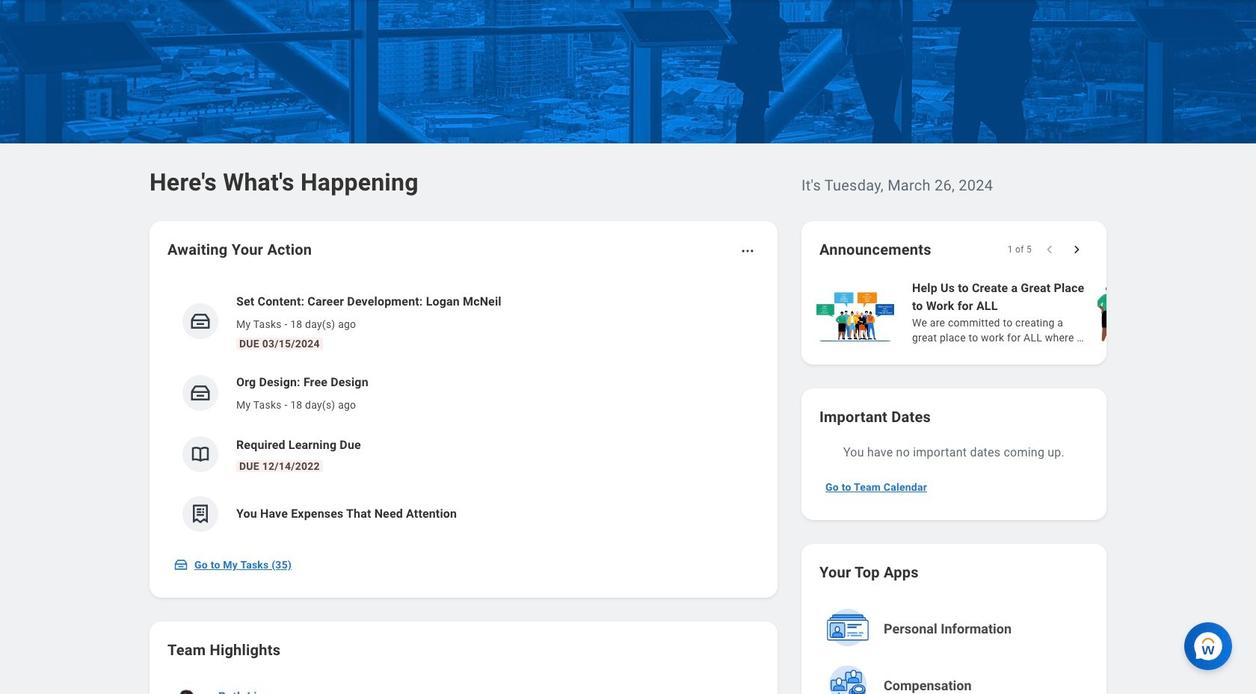 Task type: describe. For each thing, give the bounding box(es) containing it.
book open image
[[189, 443, 212, 466]]

inbox image
[[174, 558, 188, 573]]

related actions image
[[740, 244, 755, 259]]

chevron right small image
[[1069, 242, 1084, 257]]

1 horizontal spatial list
[[814, 278, 1256, 347]]



Task type: vqa. For each thing, say whether or not it's contained in the screenshot.
book open image
yes



Task type: locate. For each thing, give the bounding box(es) containing it.
0 vertical spatial inbox image
[[189, 310, 212, 333]]

2 inbox image from the top
[[189, 382, 212, 405]]

list
[[814, 278, 1256, 347], [168, 281, 760, 544]]

0 horizontal spatial list
[[168, 281, 760, 544]]

inbox image
[[189, 310, 212, 333], [189, 382, 212, 405]]

chevron left small image
[[1043, 242, 1057, 257]]

1 vertical spatial inbox image
[[189, 382, 212, 405]]

1 inbox image from the top
[[189, 310, 212, 333]]

status
[[1008, 244, 1032, 256]]

dashboard expenses image
[[189, 503, 212, 526]]

main content
[[0, 0, 1256, 695]]



